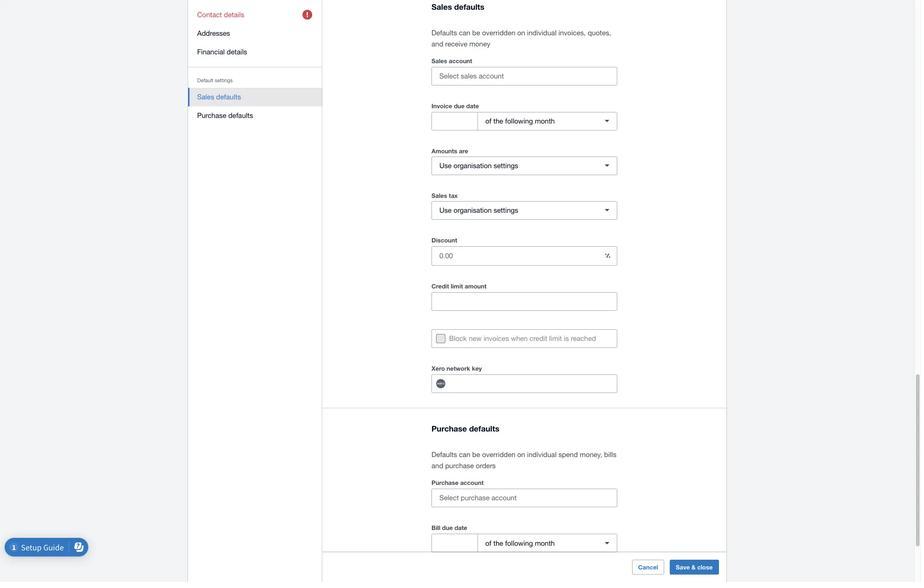 Task type: vqa. For each thing, say whether or not it's contained in the screenshot.
Use organisation settings popup button
yes



Task type: locate. For each thing, give the bounding box(es) containing it.
date right "invoice"
[[466, 102, 479, 110]]

1 vertical spatial overridden
[[482, 451, 516, 459]]

details down addresses link
[[227, 48, 247, 56]]

sales defaults inside sales defaults "link"
[[197, 93, 241, 101]]

following inside invoice due date group
[[505, 117, 533, 125]]

1 horizontal spatial limit
[[549, 335, 562, 342]]

0 vertical spatial can
[[459, 29, 471, 37]]

1 horizontal spatial due
[[454, 102, 465, 110]]

sales defaults
[[432, 2, 485, 12], [197, 93, 241, 101]]

organisation
[[454, 162, 492, 170], [454, 206, 492, 214]]

0 vertical spatial month
[[535, 117, 555, 125]]

2 individual from the top
[[527, 451, 557, 459]]

1 following from the top
[[505, 117, 533, 125]]

account for sales
[[449, 57, 472, 65]]

save & close button
[[670, 560, 719, 575]]

sales left tax
[[432, 192, 447, 199]]

None number field
[[432, 112, 478, 130], [432, 534, 478, 552], [432, 112, 478, 130], [432, 534, 478, 552]]

sales defaults link
[[188, 88, 322, 106]]

on up select sales account field
[[518, 29, 525, 37]]

2 of the following month from the top
[[486, 539, 555, 547]]

1 on from the top
[[518, 29, 525, 37]]

2 be from the top
[[472, 451, 480, 459]]

0 vertical spatial purchase
[[197, 112, 227, 119]]

of inside invoice due date group
[[486, 117, 492, 125]]

0 horizontal spatial due
[[442, 524, 453, 532]]

0 vertical spatial use
[[440, 162, 452, 170]]

can up purchase
[[459, 451, 471, 459]]

use
[[440, 162, 452, 170], [440, 206, 452, 214]]

0 vertical spatial of
[[486, 117, 492, 125]]

Sales account field
[[432, 67, 617, 85]]

date right bill at left bottom
[[455, 524, 467, 532]]

credit
[[432, 282, 449, 290]]

be up money
[[472, 29, 480, 37]]

credit
[[530, 335, 547, 342]]

individual inside defaults can be overridden on individual invoices, quotes, and receive money
[[527, 29, 557, 37]]

1 vertical spatial can
[[459, 451, 471, 459]]

use for sales
[[440, 206, 452, 214]]

discount
[[432, 236, 457, 244]]

of for sales defaults
[[486, 117, 492, 125]]

1 vertical spatial individual
[[527, 451, 557, 459]]

1 of the following month from the top
[[486, 117, 555, 125]]

1 defaults from the top
[[432, 29, 457, 37]]

overridden inside defaults can be overridden on individual invoices, quotes, and receive money
[[482, 29, 516, 37]]

invoices,
[[559, 29, 586, 37]]

due
[[454, 102, 465, 110], [442, 524, 453, 532]]

use organisation settings for tax
[[440, 206, 518, 214]]

limit right credit
[[451, 282, 463, 290]]

individual left the spend
[[527, 451, 557, 459]]

on inside defaults can be overridden on individual spend money, bills and purchase orders
[[518, 451, 525, 459]]

block new invoices when credit limit is reached
[[449, 335, 596, 342]]

0 vertical spatial organisation
[[454, 162, 492, 170]]

0 vertical spatial settings
[[215, 78, 233, 83]]

defaults
[[454, 2, 485, 12], [216, 93, 241, 101], [229, 112, 253, 119], [469, 424, 500, 434]]

following for sales defaults
[[505, 117, 533, 125]]

2 following from the top
[[505, 539, 533, 547]]

1 vertical spatial due
[[442, 524, 453, 532]]

quotes,
[[588, 29, 611, 37]]

0 vertical spatial due
[[454, 102, 465, 110]]

account
[[449, 57, 472, 65], [460, 479, 484, 487]]

organisation for amounts are
[[454, 162, 492, 170]]

1 vertical spatial use organisation settings
[[440, 206, 518, 214]]

1 be from the top
[[472, 29, 480, 37]]

1 use from the top
[[440, 162, 452, 170]]

2 use organisation settings from the top
[[440, 206, 518, 214]]

contact
[[197, 11, 222, 19]]

sales defaults down default settings
[[197, 93, 241, 101]]

purchase down purchase
[[432, 479, 459, 487]]

be inside defaults can be overridden on individual invoices, quotes, and receive money
[[472, 29, 480, 37]]

1 can from the top
[[459, 29, 471, 37]]

cancel button
[[633, 560, 665, 575]]

0 vertical spatial the
[[494, 117, 503, 125]]

2 the from the top
[[494, 539, 503, 547]]

organisation down tax
[[454, 206, 492, 214]]

0 horizontal spatial sales defaults
[[197, 93, 241, 101]]

individual for sales defaults
[[527, 29, 557, 37]]

sales
[[432, 2, 452, 12], [432, 57, 447, 65], [197, 93, 215, 101], [432, 192, 447, 199]]

following
[[505, 117, 533, 125], [505, 539, 533, 547]]

and inside defaults can be overridden on individual invoices, quotes, and receive money
[[432, 40, 443, 48]]

bill due date
[[432, 524, 467, 532]]

purchase down default settings
[[197, 112, 227, 119]]

bill due date group
[[432, 534, 618, 553]]

close
[[698, 564, 713, 571]]

of the following month for purchase defaults
[[486, 539, 555, 547]]

be for sales defaults
[[472, 29, 480, 37]]

following down purchase account field
[[505, 539, 533, 547]]

bill
[[432, 524, 441, 532]]

financial details link
[[188, 43, 322, 61]]

purchase up purchase
[[432, 424, 467, 434]]

settings
[[215, 78, 233, 83], [494, 162, 518, 170], [494, 206, 518, 214]]

purchase defaults up purchase
[[432, 424, 500, 434]]

xero network key
[[432, 365, 482, 372]]

are
[[459, 147, 468, 155]]

purchase defaults
[[197, 112, 253, 119], [432, 424, 500, 434]]

when
[[511, 335, 528, 342]]

the
[[494, 117, 503, 125], [494, 539, 503, 547]]

sales down receive on the top of the page
[[432, 57, 447, 65]]

the inside invoice due date group
[[494, 117, 503, 125]]

overridden up money
[[482, 29, 516, 37]]

1 vertical spatial account
[[460, 479, 484, 487]]

2 use from the top
[[440, 206, 452, 214]]

use organisation settings button for amounts are
[[432, 157, 618, 175]]

account down purchase
[[460, 479, 484, 487]]

0 vertical spatial and
[[432, 40, 443, 48]]

1 use organisation settings button from the top
[[432, 157, 618, 175]]

0 vertical spatial be
[[472, 29, 480, 37]]

1 vertical spatial use organisation settings button
[[432, 201, 618, 220]]

individual left "invoices,"
[[527, 29, 557, 37]]

0 vertical spatial limit
[[451, 282, 463, 290]]

month inside invoice due date group
[[535, 117, 555, 125]]

and
[[432, 40, 443, 48], [432, 462, 443, 470]]

use organisation settings for are
[[440, 162, 518, 170]]

2 and from the top
[[432, 462, 443, 470]]

receive
[[445, 40, 468, 48]]

0 vertical spatial of the following month button
[[478, 112, 618, 131]]

1 vertical spatial organisation
[[454, 206, 492, 214]]

be up orders at bottom right
[[472, 451, 480, 459]]

1 vertical spatial date
[[455, 524, 467, 532]]

overridden inside defaults can be overridden on individual spend money, bills and purchase orders
[[482, 451, 516, 459]]

sales defaults up receive on the top of the page
[[432, 2, 485, 12]]

can inside defaults can be overridden on individual spend money, bills and purchase orders
[[459, 451, 471, 459]]

1 vertical spatial month
[[535, 539, 555, 547]]

cancel
[[639, 564, 659, 571]]

of the following month inside invoice due date group
[[486, 117, 555, 125]]

the for purchase defaults
[[494, 539, 503, 547]]

1 vertical spatial on
[[518, 451, 525, 459]]

1 organisation from the top
[[454, 162, 492, 170]]

1 individual from the top
[[527, 29, 557, 37]]

defaults down default settings
[[216, 93, 241, 101]]

of the following month inside bill due date group
[[486, 539, 555, 547]]

due right bill at left bottom
[[442, 524, 453, 532]]

0 vertical spatial use organisation settings button
[[432, 157, 618, 175]]

1 the from the top
[[494, 117, 503, 125]]

sales down default
[[197, 93, 215, 101]]

default
[[197, 78, 214, 83]]

0 vertical spatial account
[[449, 57, 472, 65]]

use down the sales tax
[[440, 206, 452, 214]]

1 vertical spatial settings
[[494, 162, 518, 170]]

1 use organisation settings from the top
[[440, 162, 518, 170]]

due for purchase
[[442, 524, 453, 532]]

individual
[[527, 29, 557, 37], [527, 451, 557, 459]]

network
[[447, 365, 470, 372]]

amounts are
[[432, 147, 468, 155]]

and left receive on the top of the page
[[432, 40, 443, 48]]

1 horizontal spatial sales defaults
[[432, 2, 485, 12]]

1 vertical spatial defaults
[[432, 451, 457, 459]]

1 and from the top
[[432, 40, 443, 48]]

1 vertical spatial sales defaults
[[197, 93, 241, 101]]

due for sales
[[454, 102, 465, 110]]

defaults up purchase
[[432, 451, 457, 459]]

details inside financial details link
[[227, 48, 247, 56]]

use organisation settings
[[440, 162, 518, 170], [440, 206, 518, 214]]

xero
[[432, 365, 445, 372]]

details
[[224, 11, 245, 19], [227, 48, 247, 56]]

the inside bill due date group
[[494, 539, 503, 547]]

1 vertical spatial following
[[505, 539, 533, 547]]

1 overridden from the top
[[482, 29, 516, 37]]

defaults inside defaults can be overridden on individual spend money, bills and purchase orders
[[432, 451, 457, 459]]

1 vertical spatial limit
[[549, 335, 562, 342]]

of the following month button
[[478, 112, 618, 131], [478, 534, 618, 553]]

defaults for purchase
[[432, 451, 457, 459]]

0 vertical spatial purchase defaults
[[197, 112, 253, 119]]

following down select sales account field
[[505, 117, 533, 125]]

2 of the following month button from the top
[[478, 534, 618, 553]]

block
[[449, 335, 467, 342]]

of for purchase defaults
[[486, 539, 492, 547]]

1 of from the top
[[486, 117, 492, 125]]

2 overridden from the top
[[482, 451, 516, 459]]

2 can from the top
[[459, 451, 471, 459]]

purchase defaults down sales defaults "link"
[[197, 112, 253, 119]]

0 vertical spatial of the following month
[[486, 117, 555, 125]]

defaults inside defaults can be overridden on individual invoices, quotes, and receive money
[[432, 29, 457, 37]]

2 organisation from the top
[[454, 206, 492, 214]]

individual inside defaults can be overridden on individual spend money, bills and purchase orders
[[527, 451, 557, 459]]

on up purchase account field
[[518, 451, 525, 459]]

1 vertical spatial details
[[227, 48, 247, 56]]

contact details
[[197, 11, 245, 19]]

0 vertical spatial details
[[224, 11, 245, 19]]

1 vertical spatial be
[[472, 451, 480, 459]]

0 vertical spatial individual
[[527, 29, 557, 37]]

0 vertical spatial sales defaults
[[432, 2, 485, 12]]

on inside defaults can be overridden on individual invoices, quotes, and receive money
[[518, 29, 525, 37]]

and left purchase
[[432, 462, 443, 470]]

date
[[466, 102, 479, 110], [455, 524, 467, 532]]

organisation down are
[[454, 162, 492, 170]]

month for purchase defaults
[[535, 539, 555, 547]]

due right "invoice"
[[454, 102, 465, 110]]

of inside bill due date group
[[486, 539, 492, 547]]

can up receive on the top of the page
[[459, 29, 471, 37]]

addresses link
[[188, 24, 322, 43]]

credit limit amount
[[432, 282, 487, 290]]

use organisation settings button
[[432, 157, 618, 175], [432, 201, 618, 220]]

1 vertical spatial and
[[432, 462, 443, 470]]

account down receive on the top of the page
[[449, 57, 472, 65]]

of the following month button for sales defaults
[[478, 112, 618, 131]]

0 vertical spatial overridden
[[482, 29, 516, 37]]

0 vertical spatial defaults
[[432, 29, 457, 37]]

on for purchase defaults
[[518, 451, 525, 459]]

&
[[692, 564, 696, 571]]

invoice due date
[[432, 102, 479, 110]]

2 use organisation settings button from the top
[[432, 201, 618, 220]]

of the following month down select sales account field
[[486, 117, 555, 125]]

is
[[564, 335, 569, 342]]

details inside contact details link
[[224, 11, 245, 19]]

2 defaults from the top
[[432, 451, 457, 459]]

can for purchase
[[459, 451, 471, 459]]

of
[[486, 117, 492, 125], [486, 539, 492, 547]]

1 of the following month button from the top
[[478, 112, 618, 131]]

following inside bill due date group
[[505, 539, 533, 547]]

month
[[535, 117, 555, 125], [535, 539, 555, 547]]

0 vertical spatial following
[[505, 117, 533, 125]]

use organisation settings down are
[[440, 162, 518, 170]]

1 month from the top
[[535, 117, 555, 125]]

1 vertical spatial the
[[494, 539, 503, 547]]

new
[[469, 335, 482, 342]]

1 horizontal spatial purchase defaults
[[432, 424, 500, 434]]

0 vertical spatial on
[[518, 29, 525, 37]]

1 vertical spatial of
[[486, 539, 492, 547]]

save
[[676, 564, 690, 571]]

1 vertical spatial of the following month button
[[478, 534, 618, 553]]

defaults
[[432, 29, 457, 37], [432, 451, 457, 459]]

month inside bill due date group
[[535, 539, 555, 547]]

menu
[[188, 0, 322, 131]]

tax
[[449, 192, 458, 199]]

2 of from the top
[[486, 539, 492, 547]]

use down amounts
[[440, 162, 452, 170]]

account for purchase
[[460, 479, 484, 487]]

2 on from the top
[[518, 451, 525, 459]]

1 vertical spatial use
[[440, 206, 452, 214]]

defaults up receive on the top of the page
[[432, 29, 457, 37]]

of the following month
[[486, 117, 555, 125], [486, 539, 555, 547]]

2 vertical spatial settings
[[494, 206, 518, 214]]

overridden up orders at bottom right
[[482, 451, 516, 459]]

limit left is
[[549, 335, 562, 342]]

use organisation settings down tax
[[440, 206, 518, 214]]

be inside defaults can be overridden on individual spend money, bills and purchase orders
[[472, 451, 480, 459]]

overridden
[[482, 29, 516, 37], [482, 451, 516, 459]]

defaults can be overridden on individual invoices, quotes, and receive money
[[432, 29, 611, 48]]

limit
[[451, 282, 463, 290], [549, 335, 562, 342]]

0 vertical spatial date
[[466, 102, 479, 110]]

of the following month down purchase account field
[[486, 539, 555, 547]]

on
[[518, 29, 525, 37], [518, 451, 525, 459]]

can inside defaults can be overridden on individual invoices, quotes, and receive money
[[459, 29, 471, 37]]

0 vertical spatial use organisation settings
[[440, 162, 518, 170]]

defaults inside "link"
[[216, 93, 241, 101]]

can
[[459, 29, 471, 37], [459, 451, 471, 459]]

purchase
[[197, 112, 227, 119], [432, 424, 467, 434], [432, 479, 459, 487]]

be
[[472, 29, 480, 37], [472, 451, 480, 459]]

details right contact
[[224, 11, 245, 19]]

defaults up money
[[454, 2, 485, 12]]

2 month from the top
[[535, 539, 555, 547]]

Discount number field
[[432, 247, 599, 265]]

1 vertical spatial of the following month
[[486, 539, 555, 547]]



Task type: describe. For each thing, give the bounding box(es) containing it.
can for sales
[[459, 29, 471, 37]]

defaults up orders at bottom right
[[469, 424, 500, 434]]

of the following month for sales defaults
[[486, 117, 555, 125]]

addresses
[[197, 29, 230, 37]]

settings inside menu
[[215, 78, 233, 83]]

date for sales
[[466, 102, 479, 110]]

purchase account
[[432, 479, 484, 487]]

0 horizontal spatial limit
[[451, 282, 463, 290]]

Purchase account field
[[432, 489, 617, 507]]

individual for purchase defaults
[[527, 451, 557, 459]]

month for sales defaults
[[535, 117, 555, 125]]

details for financial details
[[227, 48, 247, 56]]

purchase defaults link
[[188, 106, 322, 125]]

default settings
[[197, 78, 233, 83]]

details for contact details
[[224, 11, 245, 19]]

amount
[[465, 282, 487, 290]]

sales inside "link"
[[197, 93, 215, 101]]

on for sales defaults
[[518, 29, 525, 37]]

overridden for sales defaults
[[482, 29, 516, 37]]

key
[[472, 365, 482, 372]]

organisation for sales tax
[[454, 206, 492, 214]]

date for purchase
[[455, 524, 467, 532]]

bills
[[604, 451, 617, 459]]

menu containing contact details
[[188, 0, 322, 131]]

defaults down sales defaults "link"
[[229, 112, 253, 119]]

settings for amounts are
[[494, 162, 518, 170]]

sales up receive on the top of the page
[[432, 2, 452, 12]]

defaults for sales
[[432, 29, 457, 37]]

money
[[470, 40, 491, 48]]

sales account
[[432, 57, 472, 65]]

sales tax
[[432, 192, 458, 199]]

amounts
[[432, 147, 458, 155]]

orders
[[476, 462, 496, 470]]

contact details link
[[188, 6, 322, 24]]

1 vertical spatial purchase
[[432, 424, 467, 434]]

purchase inside menu
[[197, 112, 227, 119]]

invoice
[[432, 102, 452, 110]]

reached
[[571, 335, 596, 342]]

1 vertical spatial purchase defaults
[[432, 424, 500, 434]]

overridden for purchase defaults
[[482, 451, 516, 459]]

invoice due date group
[[432, 112, 618, 131]]

settings for sales tax
[[494, 206, 518, 214]]

be for purchase defaults
[[472, 451, 480, 459]]

and inside defaults can be overridden on individual spend money, bills and purchase orders
[[432, 462, 443, 470]]

spend
[[559, 451, 578, 459]]

use organisation settings button for sales tax
[[432, 201, 618, 220]]

use for amounts
[[440, 162, 452, 170]]

money,
[[580, 451, 603, 459]]

financial
[[197, 48, 225, 56]]

Xero network key field
[[454, 375, 617, 393]]

2 vertical spatial purchase
[[432, 479, 459, 487]]

save & close
[[676, 564, 713, 571]]

0 horizontal spatial purchase defaults
[[197, 112, 253, 119]]

of the following month button for purchase defaults
[[478, 534, 618, 553]]

following for purchase defaults
[[505, 539, 533, 547]]

Credit limit amount number field
[[432, 293, 617, 310]]

financial details
[[197, 48, 247, 56]]

defaults can be overridden on individual spend money, bills and purchase orders
[[432, 451, 617, 470]]

invoices
[[484, 335, 509, 342]]

purchase
[[445, 462, 474, 470]]

the for sales defaults
[[494, 117, 503, 125]]



